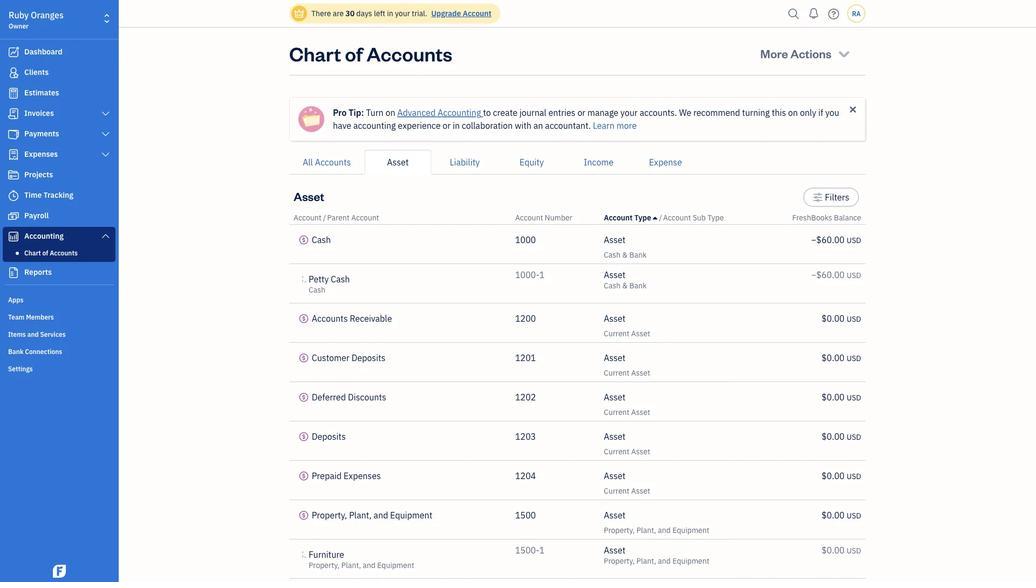 Task type: describe. For each thing, give the bounding box(es) containing it.
crown image
[[294, 8, 305, 19]]

prepaid expenses
[[312, 471, 381, 482]]

expenses inside main element
[[24, 149, 58, 159]]

1500
[[515, 510, 536, 522]]

close image
[[848, 105, 858, 115]]

bank inside main element
[[8, 348, 23, 356]]

current for 1204
[[604, 487, 630, 497]]

with
[[515, 120, 532, 131]]

upgrade account link
[[429, 8, 492, 18]]

you
[[825, 107, 839, 118]]

on inside to create journal entries or manage your accounts. we recommend turning this on only if  you have accounting experience or in collaboration with an accountant.
[[788, 107, 798, 118]]

timer image
[[7, 191, 20, 201]]

upgrade
[[431, 8, 461, 18]]

more actions button
[[751, 40, 861, 66]]

projects
[[24, 170, 53, 180]]

1000-1
[[515, 270, 545, 281]]

estimates link
[[3, 84, 115, 103]]

bank for 1000-1
[[629, 281, 647, 291]]

to create journal entries or manage your accounts. we recommend turning this on only if  you have accounting experience or in collaboration with an accountant.
[[333, 107, 839, 131]]

chart image
[[7, 232, 20, 242]]

items and services
[[8, 330, 66, 339]]

days
[[356, 8, 372, 18]]

accounting
[[353, 120, 396, 131]]

team members link
[[3, 309, 115, 325]]

your for trial.
[[395, 8, 410, 18]]

payments
[[24, 129, 59, 139]]

accounts inside button
[[315, 157, 351, 168]]

reports
[[24, 267, 52, 277]]

−$60.00 usd for 1000-1
[[811, 270, 861, 281]]

accounting link
[[3, 227, 115, 247]]

are
[[333, 8, 344, 18]]

filters
[[825, 192, 850, 203]]

equity button
[[498, 150, 565, 175]]

1202
[[515, 392, 536, 403]]

chevron large down image for accounting
[[101, 232, 111, 241]]

account for account sub type
[[663, 213, 691, 223]]

connections
[[25, 348, 62, 356]]

1 vertical spatial expenses
[[344, 471, 381, 482]]

dashboard
[[24, 47, 62, 57]]

parent
[[327, 213, 350, 223]]

1 for 1000-
[[539, 270, 545, 281]]

current for 1200
[[604, 329, 630, 339]]

apps
[[8, 296, 23, 304]]

liability button
[[431, 150, 498, 175]]

1203
[[515, 432, 536, 443]]

0 vertical spatial in
[[387, 8, 393, 18]]

all
[[303, 157, 313, 168]]

0 vertical spatial chart
[[289, 40, 341, 66]]

freshbooks
[[792, 213, 832, 223]]

accounts down "petty cash cash"
[[312, 313, 348, 325]]

usd for 1200
[[847, 314, 861, 324]]

more actions
[[761, 46, 832, 61]]

usd for 1500
[[847, 511, 861, 521]]

furniture property, plant, and equipment
[[309, 550, 414, 571]]

accounts down there are 30 days left in your trial. upgrade account
[[367, 40, 453, 66]]

team
[[8, 313, 24, 322]]

pro
[[333, 107, 347, 118]]

left
[[374, 8, 385, 18]]

items
[[8, 330, 26, 339]]

projects link
[[3, 166, 115, 185]]

asset inside button
[[387, 157, 409, 168]]

$0.00 usd for 1200
[[822, 313, 861, 325]]

actions
[[791, 46, 832, 61]]

team members
[[8, 313, 54, 322]]

customer deposits
[[312, 353, 386, 364]]

discounts
[[348, 392, 386, 403]]

all accounts button
[[289, 150, 365, 175]]

in inside to create journal entries or manage your accounts. we recommend turning this on only if  you have accounting experience or in collaboration with an accountant.
[[453, 120, 460, 131]]

property, inside furniture property, plant, and equipment
[[309, 561, 340, 571]]

turn
[[366, 107, 384, 118]]

an
[[534, 120, 543, 131]]

pro tip: turn on advanced accounting
[[333, 107, 481, 118]]

property, plant, and equipment
[[312, 510, 432, 522]]

account for account number
[[515, 213, 543, 223]]

ruby oranges owner
[[9, 9, 64, 30]]

income button
[[565, 150, 632, 175]]

reports link
[[3, 263, 115, 283]]

learn more link
[[593, 120, 637, 131]]

tip:
[[349, 107, 364, 118]]

asset property, plant, and equipment for 1500
[[604, 510, 710, 536]]

1204
[[515, 471, 536, 482]]

dashboard image
[[7, 47, 20, 58]]

there
[[311, 8, 331, 18]]

0 vertical spatial chart of accounts
[[289, 40, 453, 66]]

report image
[[7, 268, 20, 278]]

1200
[[515, 313, 536, 325]]

accountant.
[[545, 120, 591, 131]]

estimate image
[[7, 88, 20, 99]]

asset current asset for 1204
[[604, 471, 650, 497]]

current for 1203
[[604, 447, 630, 457]]

chevrondown image
[[837, 46, 852, 61]]

$0.00 usd for 1202
[[822, 392, 861, 403]]

client image
[[7, 67, 20, 78]]

$0.00 for 1202
[[822, 392, 845, 403]]

settings image
[[813, 191, 823, 204]]

asset current asset for 1201
[[604, 353, 650, 378]]

1000
[[515, 235, 536, 246]]

clients
[[24, 67, 49, 77]]

& for 1000-1
[[622, 281, 628, 291]]

chevron large down image
[[101, 151, 111, 159]]

furniture
[[309, 550, 344, 561]]

and inside furniture property, plant, and equipment
[[363, 561, 376, 571]]

number
[[545, 213, 572, 223]]

chart inside main element
[[24, 249, 41, 257]]

current for 1202
[[604, 408, 630, 418]]

$0.00 usd for 1204
[[822, 471, 861, 482]]

account number
[[515, 213, 572, 223]]

usd for 1201
[[847, 354, 861, 364]]

−$60.00 for 1000-1
[[811, 270, 845, 281]]

usd for 1000
[[847, 236, 861, 246]]

items and services link
[[3, 326, 115, 342]]

we
[[679, 107, 692, 118]]

1000-
[[515, 270, 539, 281]]

project image
[[7, 170, 20, 181]]

customer
[[312, 353, 350, 364]]

expense
[[649, 157, 682, 168]]

invoice image
[[7, 108, 20, 119]]

account sub type
[[663, 213, 724, 223]]

of inside main element
[[42, 249, 48, 257]]

petty cash cash
[[309, 274, 350, 295]]

1201
[[515, 353, 536, 364]]



Task type: vqa. For each thing, say whether or not it's contained in the screenshot.
$0.00 for 1202
yes



Task type: locate. For each thing, give the bounding box(es) containing it.
in
[[387, 8, 393, 18], [453, 120, 460, 131]]

receivable
[[350, 313, 392, 325]]

1 vertical spatial deposits
[[312, 432, 346, 443]]

in right left
[[387, 8, 393, 18]]

−$60.00 usd for 1000
[[811, 235, 861, 246]]

0 horizontal spatial type
[[634, 213, 651, 223]]

$0.00 for 1203
[[822, 432, 845, 443]]

1 / from the left
[[323, 213, 326, 223]]

account up 1000 at top
[[515, 213, 543, 223]]

search image
[[785, 6, 803, 22]]

&
[[622, 250, 628, 260], [622, 281, 628, 291]]

2 on from the left
[[788, 107, 798, 118]]

2 / from the left
[[659, 213, 662, 223]]

on right turn
[[386, 107, 395, 118]]

go to help image
[[825, 6, 842, 22]]

1 $0.00 usd from the top
[[822, 313, 861, 325]]

0 vertical spatial asset cash & bank
[[604, 235, 647, 260]]

freshbooks image
[[51, 566, 68, 579]]

1 vertical spatial chevron large down image
[[101, 130, 111, 139]]

1 vertical spatial of
[[42, 249, 48, 257]]

bank
[[629, 250, 647, 260], [629, 281, 647, 291], [8, 348, 23, 356]]

1 vertical spatial your
[[621, 107, 638, 118]]

7 $0.00 usd from the top
[[822, 545, 861, 557]]

0 horizontal spatial or
[[443, 120, 451, 131]]

usd
[[847, 236, 861, 246], [847, 271, 861, 281], [847, 314, 861, 324], [847, 354, 861, 364], [847, 393, 861, 403], [847, 433, 861, 443], [847, 472, 861, 482], [847, 511, 861, 521], [847, 546, 861, 556]]

income
[[584, 157, 614, 168]]

owner
[[9, 22, 29, 30]]

payroll
[[24, 211, 49, 221]]

payroll link
[[3, 207, 115, 226]]

accounts receivable
[[312, 313, 392, 325]]

1 usd from the top
[[847, 236, 861, 246]]

0 vertical spatial expenses
[[24, 149, 58, 159]]

1 asset current asset from the top
[[604, 313, 650, 339]]

bank connections link
[[3, 343, 115, 359]]

2 $0.00 usd from the top
[[822, 353, 861, 364]]

0 vertical spatial &
[[622, 250, 628, 260]]

1 horizontal spatial on
[[788, 107, 798, 118]]

2 & from the top
[[622, 281, 628, 291]]

chart of accounts down days
[[289, 40, 453, 66]]

there are 30 days left in your trial. upgrade account
[[311, 8, 492, 18]]

2 asset property, plant, and equipment from the top
[[604, 545, 710, 567]]

1 −$60.00 usd from the top
[[811, 235, 861, 246]]

payment image
[[7, 129, 20, 140]]

settings link
[[3, 361, 115, 377]]

2 usd from the top
[[847, 271, 861, 281]]

learn more
[[593, 120, 637, 131]]

petty
[[309, 274, 329, 285]]

your up the more
[[621, 107, 638, 118]]

$0.00 for 1500
[[822, 510, 845, 522]]

$0.00 for 1204
[[822, 471, 845, 482]]

your left trial.
[[395, 8, 410, 18]]

1 & from the top
[[622, 250, 628, 260]]

$0.00 usd
[[822, 313, 861, 325], [822, 353, 861, 364], [822, 392, 861, 403], [822, 432, 861, 443], [822, 471, 861, 482], [822, 510, 861, 522], [822, 545, 861, 557]]

1 vertical spatial or
[[443, 120, 451, 131]]

chart up reports
[[24, 249, 41, 257]]

services
[[40, 330, 66, 339]]

1 on from the left
[[386, 107, 395, 118]]

1 horizontal spatial type
[[708, 213, 724, 223]]

usd for 1204
[[847, 472, 861, 482]]

experience
[[398, 120, 441, 131]]

/
[[323, 213, 326, 223], [659, 213, 662, 223]]

dashboard link
[[3, 43, 115, 62]]

0 horizontal spatial /
[[323, 213, 326, 223]]

0 horizontal spatial accounting
[[24, 231, 64, 241]]

0 horizontal spatial deposits
[[312, 432, 346, 443]]

8 usd from the top
[[847, 511, 861, 521]]

this
[[772, 107, 786, 118]]

asset cash & bank for 1000-1
[[604, 270, 647, 291]]

0 vertical spatial 1
[[539, 270, 545, 281]]

1500-1
[[515, 545, 545, 557]]

expense button
[[632, 150, 699, 175]]

$0.00
[[822, 313, 845, 325], [822, 353, 845, 364], [822, 392, 845, 403], [822, 432, 845, 443], [822, 471, 845, 482], [822, 510, 845, 522], [822, 545, 845, 557]]

type left caretup icon
[[634, 213, 651, 223]]

more
[[617, 120, 637, 131]]

$0.00 for 1201
[[822, 353, 845, 364]]

learn
[[593, 120, 615, 131]]

6 $0.00 from the top
[[822, 510, 845, 522]]

6 $0.00 usd from the top
[[822, 510, 861, 522]]

collaboration
[[462, 120, 513, 131]]

4 $0.00 usd from the top
[[822, 432, 861, 443]]

1 horizontal spatial in
[[453, 120, 460, 131]]

accounts inside main element
[[50, 249, 78, 257]]

your
[[395, 8, 410, 18], [621, 107, 638, 118]]

1 horizontal spatial chart of accounts
[[289, 40, 453, 66]]

2 vertical spatial chevron large down image
[[101, 232, 111, 241]]

asset cash & bank for 1000
[[604, 235, 647, 260]]

and inside main element
[[27, 330, 39, 339]]

0 vertical spatial bank
[[629, 250, 647, 260]]

3 $0.00 usd from the top
[[822, 392, 861, 403]]

expenses
[[24, 149, 58, 159], [344, 471, 381, 482]]

deposits
[[352, 353, 386, 364], [312, 432, 346, 443]]

chart of accounts down the accounting link
[[24, 249, 78, 257]]

0 vertical spatial asset property, plant, and equipment
[[604, 510, 710, 536]]

4 current from the top
[[604, 447, 630, 457]]

in down advanced accounting link
[[453, 120, 460, 131]]

5 current from the top
[[604, 487, 630, 497]]

if
[[818, 107, 823, 118]]

0 horizontal spatial your
[[395, 8, 410, 18]]

manage
[[588, 107, 619, 118]]

0 horizontal spatial on
[[386, 107, 395, 118]]

0 vertical spatial or
[[578, 107, 586, 118]]

1 horizontal spatial expenses
[[344, 471, 381, 482]]

payments link
[[3, 125, 115, 144]]

1 horizontal spatial your
[[621, 107, 638, 118]]

3 chevron large down image from the top
[[101, 232, 111, 241]]

asset current asset for 1202
[[604, 392, 650, 418]]

accounting left to
[[438, 107, 481, 118]]

1 vertical spatial chart of accounts
[[24, 249, 78, 257]]

advanced accounting link
[[397, 107, 483, 118]]

account right 'upgrade'
[[463, 8, 492, 18]]

chevron large down image
[[101, 110, 111, 118], [101, 130, 111, 139], [101, 232, 111, 241]]

apps link
[[3, 291, 115, 308]]

1 horizontal spatial /
[[659, 213, 662, 223]]

equipment
[[390, 510, 432, 522], [673, 526, 710, 536], [673, 557, 710, 567], [377, 561, 414, 571]]

0 vertical spatial −$60.00 usd
[[811, 235, 861, 246]]

/ left parent
[[323, 213, 326, 223]]

account / parent account
[[294, 213, 379, 223]]

2 vertical spatial bank
[[8, 348, 23, 356]]

4 $0.00 from the top
[[822, 432, 845, 443]]

of down 30
[[345, 40, 363, 66]]

0 vertical spatial deposits
[[352, 353, 386, 364]]

property,
[[312, 510, 347, 522], [604, 526, 635, 536], [604, 557, 635, 567], [309, 561, 340, 571]]

1 horizontal spatial accounting
[[438, 107, 481, 118]]

$0.00 usd for 1203
[[822, 432, 861, 443]]

chevron large down image for payments
[[101, 130, 111, 139]]

2 −$60.00 from the top
[[811, 270, 845, 281]]

equity
[[520, 157, 544, 168]]

/ right caretup icon
[[659, 213, 662, 223]]

2 current from the top
[[604, 368, 630, 378]]

0 horizontal spatial chart of accounts
[[24, 249, 78, 257]]

clients link
[[3, 63, 115, 83]]

usd for 1500-1
[[847, 546, 861, 556]]

1 type from the left
[[634, 213, 651, 223]]

caretup image
[[653, 214, 657, 222]]

0 vertical spatial accounting
[[438, 107, 481, 118]]

1 vertical spatial asset cash & bank
[[604, 270, 647, 291]]

chart of accounts link
[[5, 247, 113, 260]]

3 current from the top
[[604, 408, 630, 418]]

plant, inside furniture property, plant, and equipment
[[341, 561, 361, 571]]

−$60.00 for 1000
[[811, 235, 845, 246]]

1 asset cash & bank from the top
[[604, 235, 647, 260]]

5 $0.00 from the top
[[822, 471, 845, 482]]

or down advanced accounting link
[[443, 120, 451, 131]]

2 asset current asset from the top
[[604, 353, 650, 378]]

to
[[483, 107, 491, 118]]

& for 1000
[[622, 250, 628, 260]]

2 chevron large down image from the top
[[101, 130, 111, 139]]

1 1 from the top
[[539, 270, 545, 281]]

chevron large down image inside the accounting link
[[101, 232, 111, 241]]

3 asset current asset from the top
[[604, 392, 650, 418]]

3 usd from the top
[[847, 314, 861, 324]]

equipment inside furniture property, plant, and equipment
[[377, 561, 414, 571]]

filters button
[[803, 188, 859, 207]]

1 vertical spatial −$60.00
[[811, 270, 845, 281]]

$0.00 usd for 1500-1
[[822, 545, 861, 557]]

1 vertical spatial &
[[622, 281, 628, 291]]

expenses right prepaid
[[344, 471, 381, 482]]

account for account / parent account
[[294, 213, 321, 223]]

members
[[26, 313, 54, 322]]

2 asset cash & bank from the top
[[604, 270, 647, 291]]

main element
[[0, 0, 146, 583]]

usd for 1202
[[847, 393, 861, 403]]

deposits right customer
[[352, 353, 386, 364]]

0 vertical spatial your
[[395, 8, 410, 18]]

bank for 1000
[[629, 250, 647, 260]]

chart down there
[[289, 40, 341, 66]]

balance
[[834, 213, 861, 223]]

1 vertical spatial −$60.00 usd
[[811, 270, 861, 281]]

asset property, plant, and equipment for 1500-1
[[604, 545, 710, 567]]

1 horizontal spatial chart
[[289, 40, 341, 66]]

of up reports
[[42, 249, 48, 257]]

chevron large down image for invoices
[[101, 110, 111, 118]]

deferred discounts
[[312, 392, 386, 403]]

4 usd from the top
[[847, 354, 861, 364]]

asset current asset for 1200
[[604, 313, 650, 339]]

time tracking link
[[3, 186, 115, 206]]

invoices link
[[3, 104, 115, 124]]

accounting
[[438, 107, 481, 118], [24, 231, 64, 241]]

2 1 from the top
[[539, 545, 545, 557]]

type right the sub
[[708, 213, 724, 223]]

more
[[761, 46, 788, 61]]

1 vertical spatial in
[[453, 120, 460, 131]]

accounting inside main element
[[24, 231, 64, 241]]

1 $0.00 from the top
[[822, 313, 845, 325]]

−$60.00 usd
[[811, 235, 861, 246], [811, 270, 861, 281]]

7 usd from the top
[[847, 472, 861, 482]]

account left caretup icon
[[604, 213, 633, 223]]

0 horizontal spatial of
[[42, 249, 48, 257]]

entries
[[549, 107, 576, 118]]

1 horizontal spatial deposits
[[352, 353, 386, 364]]

0 vertical spatial −$60.00
[[811, 235, 845, 246]]

asset current asset for 1203
[[604, 432, 650, 457]]

sub
[[693, 213, 706, 223]]

expense image
[[7, 150, 20, 160]]

1 for 1500-
[[539, 545, 545, 557]]

account right caretup icon
[[663, 213, 691, 223]]

0 vertical spatial of
[[345, 40, 363, 66]]

turning
[[742, 107, 770, 118]]

5 $0.00 usd from the top
[[822, 471, 861, 482]]

time
[[24, 190, 42, 200]]

chart of accounts inside main element
[[24, 249, 78, 257]]

1 −$60.00 from the top
[[811, 235, 845, 246]]

account right parent
[[351, 213, 379, 223]]

accounts down the accounting link
[[50, 249, 78, 257]]

$0.00 usd for 1500
[[822, 510, 861, 522]]

account type button
[[604, 213, 657, 223]]

$0.00 for 1200
[[822, 313, 845, 325]]

0 horizontal spatial chart
[[24, 249, 41, 257]]

have
[[333, 120, 351, 131]]

1 vertical spatial accounting
[[24, 231, 64, 241]]

plant,
[[349, 510, 372, 522], [637, 526, 656, 536], [637, 557, 656, 567], [341, 561, 361, 571]]

3 $0.00 from the top
[[822, 392, 845, 403]]

0 horizontal spatial in
[[387, 8, 393, 18]]

account left parent
[[294, 213, 321, 223]]

journal
[[520, 107, 547, 118]]

usd for 1203
[[847, 433, 861, 443]]

1 vertical spatial 1
[[539, 545, 545, 557]]

freshbooks balance
[[792, 213, 861, 223]]

your for accounts.
[[621, 107, 638, 118]]

4 asset current asset from the top
[[604, 432, 650, 457]]

ra
[[852, 9, 861, 18]]

account for account type
[[604, 213, 633, 223]]

advanced
[[397, 107, 436, 118]]

2 $0.00 from the top
[[822, 353, 845, 364]]

1 vertical spatial chart
[[24, 249, 41, 257]]

prepaid
[[312, 471, 342, 482]]

money image
[[7, 211, 20, 222]]

current for 1201
[[604, 368, 630, 378]]

expenses down payments at the left top
[[24, 149, 58, 159]]

1 horizontal spatial of
[[345, 40, 363, 66]]

1 vertical spatial asset property, plant, and equipment
[[604, 545, 710, 567]]

0 vertical spatial chevron large down image
[[101, 110, 111, 118]]

accounting down payroll
[[24, 231, 64, 241]]

deposits down deferred at the left bottom of the page
[[312, 432, 346, 443]]

type
[[634, 213, 651, 223], [708, 213, 724, 223]]

0 horizontal spatial expenses
[[24, 149, 58, 159]]

bank connections
[[8, 348, 62, 356]]

1 asset property, plant, and equipment from the top
[[604, 510, 710, 536]]

2 type from the left
[[708, 213, 724, 223]]

$0.00 for 1500-1
[[822, 545, 845, 557]]

trial.
[[412, 8, 427, 18]]

1 horizontal spatial or
[[578, 107, 586, 118]]

on right this
[[788, 107, 798, 118]]

1 current from the top
[[604, 329, 630, 339]]

2 −$60.00 usd from the top
[[811, 270, 861, 281]]

accounts.
[[640, 107, 677, 118]]

time tracking
[[24, 190, 73, 200]]

7 $0.00 from the top
[[822, 545, 845, 557]]

5 usd from the top
[[847, 393, 861, 403]]

notifications image
[[805, 3, 823, 24]]

$0.00 usd for 1201
[[822, 353, 861, 364]]

5 asset current asset from the top
[[604, 471, 650, 497]]

your inside to create journal entries or manage your accounts. we recommend turning this on only if  you have accounting experience or in collaboration with an accountant.
[[621, 107, 638, 118]]

only
[[800, 107, 816, 118]]

1 vertical spatial bank
[[629, 281, 647, 291]]

1 chevron large down image from the top
[[101, 110, 111, 118]]

usd for 1000-1
[[847, 271, 861, 281]]

ruby
[[9, 9, 29, 21]]

6 usd from the top
[[847, 433, 861, 443]]

9 usd from the top
[[847, 546, 861, 556]]

all accounts
[[303, 157, 351, 168]]

or up accountant.
[[578, 107, 586, 118]]

accounts right all
[[315, 157, 351, 168]]



